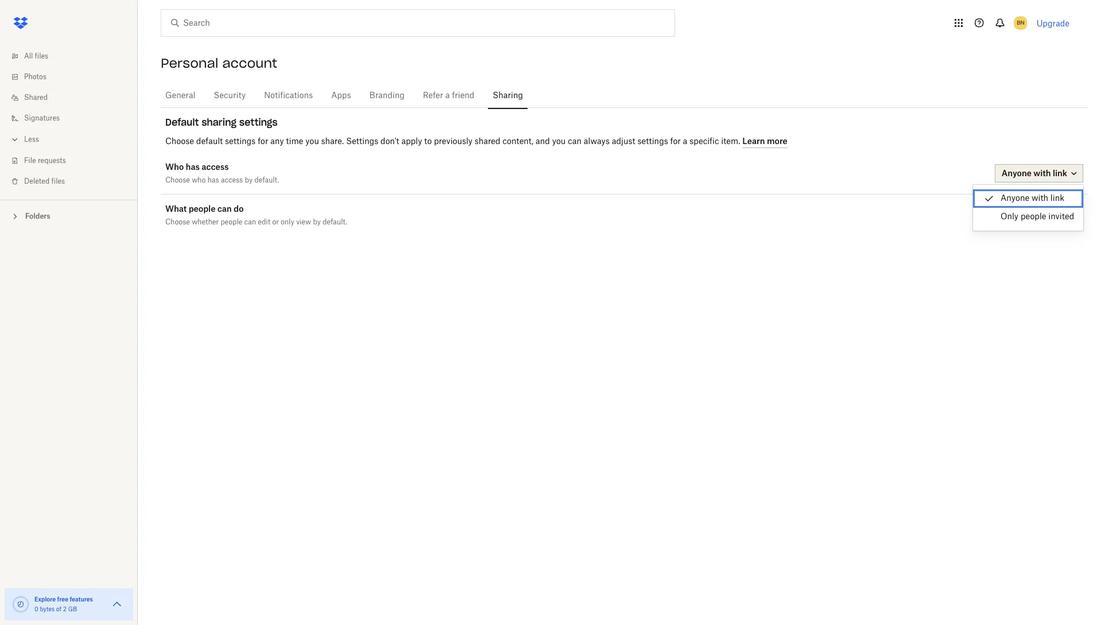 Task type: locate. For each thing, give the bounding box(es) containing it.
0 vertical spatial by
[[245, 177, 253, 184]]

1 choose from the top
[[165, 137, 194, 146]]

0 horizontal spatial a
[[445, 92, 450, 100]]

whether
[[192, 219, 219, 226]]

access up who
[[202, 162, 229, 172]]

explore
[[34, 596, 56, 603]]

0 vertical spatial access
[[202, 162, 229, 172]]

settings right the adjust
[[638, 137, 668, 146]]

people for what
[[189, 204, 215, 214]]

0 horizontal spatial default.
[[254, 177, 279, 184]]

default.
[[254, 177, 279, 184], [323, 219, 347, 226]]

1 horizontal spatial files
[[51, 178, 65, 185]]

1 horizontal spatial a
[[683, 137, 687, 146]]

choose
[[165, 137, 194, 146], [165, 177, 190, 184], [165, 219, 190, 226]]

anyone with link
[[1001, 195, 1064, 203]]

by up what people can do choose whether people can edit or only view by default.
[[245, 177, 253, 184]]

files for deleted files
[[51, 178, 65, 185]]

0 vertical spatial a
[[445, 92, 450, 100]]

1 horizontal spatial default.
[[323, 219, 347, 226]]

default. up what people can do choose whether people can edit or only view by default.
[[254, 177, 279, 184]]

0 vertical spatial choose
[[165, 137, 194, 146]]

people down do
[[221, 219, 242, 226]]

photos
[[24, 73, 46, 80]]

shared
[[475, 137, 500, 146]]

access
[[202, 162, 229, 172], [221, 177, 243, 184]]

upgrade
[[1037, 18, 1070, 28]]

you right and
[[552, 137, 566, 146]]

what people can do choose whether people can edit or only view by default.
[[165, 204, 347, 226]]

settings down default sharing settings
[[225, 137, 256, 146]]

content,
[[503, 137, 534, 146]]

has
[[186, 162, 200, 172], [208, 177, 219, 184]]

0 vertical spatial has
[[186, 162, 200, 172]]

0 horizontal spatial has
[[186, 162, 200, 172]]

files
[[35, 53, 48, 60], [51, 178, 65, 185]]

1 horizontal spatial people
[[221, 219, 242, 226]]

gb
[[68, 607, 77, 613]]

personal
[[161, 55, 218, 71]]

has right who
[[208, 177, 219, 184]]

1 vertical spatial access
[[221, 177, 243, 184]]

0 vertical spatial files
[[35, 53, 48, 60]]

general tab
[[161, 82, 200, 110]]

for
[[258, 137, 268, 146], [670, 137, 681, 146]]

2 horizontal spatial people
[[1021, 213, 1046, 221]]

settings for default
[[225, 137, 256, 146]]

by right view
[[313, 219, 321, 226]]

choose down what
[[165, 219, 190, 226]]

view
[[296, 219, 311, 226]]

anyone
[[1001, 195, 1029, 203]]

can left edit
[[244, 219, 256, 226]]

to
[[424, 137, 432, 146]]

people down anyone with link on the right top of page
[[1021, 213, 1046, 221]]

for left specific
[[670, 137, 681, 146]]

personal account
[[161, 55, 277, 71]]

default
[[165, 117, 199, 128]]

1 vertical spatial has
[[208, 177, 219, 184]]

by inside who has access choose who has access by default.
[[245, 177, 253, 184]]

0 vertical spatial default.
[[254, 177, 279, 184]]

a inside refer a friend 'tab'
[[445, 92, 450, 100]]

0 horizontal spatial files
[[35, 53, 48, 60]]

file requests link
[[9, 150, 138, 171]]

for left any
[[258, 137, 268, 146]]

has up who
[[186, 162, 200, 172]]

account
[[222, 55, 277, 71]]

share.
[[321, 137, 344, 146]]

0 horizontal spatial by
[[245, 177, 253, 184]]

1 vertical spatial files
[[51, 178, 65, 185]]

only people invited
[[1001, 213, 1074, 221]]

1 horizontal spatial for
[[670, 137, 681, 146]]

default. inside who has access choose who has access by default.
[[254, 177, 279, 184]]

folders button
[[0, 207, 138, 224]]

tab list containing general
[[161, 80, 1088, 110]]

settings
[[346, 137, 378, 146]]

choose down default at the left
[[165, 137, 194, 146]]

can left always
[[568, 137, 582, 146]]

0 horizontal spatial you
[[305, 137, 319, 146]]

settings up any
[[239, 117, 278, 128]]

choose inside what people can do choose whether people can edit or only view by default.
[[165, 219, 190, 226]]

2 vertical spatial choose
[[165, 219, 190, 226]]

0 horizontal spatial people
[[189, 204, 215, 214]]

general
[[165, 92, 195, 100]]

2 vertical spatial can
[[244, 219, 256, 226]]

settings
[[239, 117, 278, 128], [225, 137, 256, 146], [638, 137, 668, 146]]

notifications
[[264, 92, 313, 100]]

1 vertical spatial choose
[[165, 177, 190, 184]]

photos link
[[9, 67, 138, 87]]

refer a friend tab
[[418, 82, 479, 110]]

1 vertical spatial default.
[[323, 219, 347, 226]]

default. right view
[[323, 219, 347, 226]]

a right refer on the left top of page
[[445, 92, 450, 100]]

or
[[272, 219, 279, 226]]

link
[[1051, 195, 1064, 203]]

1 for from the left
[[258, 137, 268, 146]]

0 vertical spatial can
[[568, 137, 582, 146]]

people
[[189, 204, 215, 214], [1021, 213, 1046, 221], [221, 219, 242, 226]]

can
[[568, 137, 582, 146], [217, 204, 232, 214], [244, 219, 256, 226]]

invited
[[1048, 213, 1074, 221]]

all
[[24, 53, 33, 60]]

always
[[584, 137, 610, 146]]

who
[[192, 177, 206, 184]]

people up 'whether'
[[189, 204, 215, 214]]

signatures link
[[9, 108, 138, 129]]

explore free features 0 bytes of 2 gb
[[34, 596, 93, 613]]

by
[[245, 177, 253, 184], [313, 219, 321, 226]]

who has access choose who has access by default.
[[165, 162, 279, 184]]

1 you from the left
[[305, 137, 319, 146]]

1 horizontal spatial by
[[313, 219, 321, 226]]

file
[[24, 157, 36, 164]]

anyone with link radio item
[[973, 189, 1083, 208]]

files right deleted
[[51, 178, 65, 185]]

signatures
[[24, 115, 60, 122]]

a left specific
[[683, 137, 687, 146]]

0 horizontal spatial for
[[258, 137, 268, 146]]

you
[[305, 137, 319, 146], [552, 137, 566, 146]]

choose down who
[[165, 177, 190, 184]]

list containing all files
[[0, 39, 138, 200]]

adjust
[[612, 137, 635, 146]]

3 choose from the top
[[165, 219, 190, 226]]

apply
[[401, 137, 422, 146]]

you right time
[[305, 137, 319, 146]]

access up do
[[221, 177, 243, 184]]

1 vertical spatial by
[[313, 219, 321, 226]]

list
[[0, 39, 138, 200]]

2 choose from the top
[[165, 177, 190, 184]]

time
[[286, 137, 303, 146]]

sharing
[[202, 117, 236, 128]]

can left do
[[217, 204, 232, 214]]

a
[[445, 92, 450, 100], [683, 137, 687, 146]]

1 horizontal spatial you
[[552, 137, 566, 146]]

tab list
[[161, 80, 1088, 110]]

files right all
[[35, 53, 48, 60]]

1 vertical spatial can
[[217, 204, 232, 214]]



Task type: vqa. For each thing, say whether or not it's contained in the screenshot.
list containing All files
yes



Task type: describe. For each thing, give the bounding box(es) containing it.
do
[[234, 204, 244, 214]]

2 you from the left
[[552, 137, 566, 146]]

deleted files link
[[9, 171, 138, 192]]

previously
[[434, 137, 472, 146]]

only
[[1001, 213, 1019, 221]]

quota usage element
[[11, 595, 30, 614]]

shared link
[[9, 87, 138, 108]]

default sharing settings
[[165, 117, 278, 128]]

bytes
[[40, 607, 55, 613]]

and
[[536, 137, 550, 146]]

people for only
[[1021, 213, 1046, 221]]

1 horizontal spatial can
[[244, 219, 256, 226]]

notifications tab
[[260, 82, 317, 110]]

security tab
[[209, 82, 250, 110]]

settings for sharing
[[239, 117, 278, 128]]

with
[[1032, 195, 1048, 203]]

what
[[165, 204, 187, 214]]

sharing tab
[[488, 82, 528, 110]]

choose default settings for any time you share. settings don't apply to previously shared content, and you can always adjust settings for a specific item.
[[165, 137, 742, 146]]

refer
[[423, 92, 443, 100]]

2 horizontal spatial can
[[568, 137, 582, 146]]

who
[[165, 162, 184, 172]]

apps tab
[[327, 82, 356, 110]]

all files link
[[9, 46, 138, 67]]

choose inside who has access choose who has access by default.
[[165, 177, 190, 184]]

1 vertical spatial a
[[683, 137, 687, 146]]

shared
[[24, 94, 48, 101]]

sharing
[[493, 92, 523, 100]]

specific
[[690, 137, 719, 146]]

2 for from the left
[[670, 137, 681, 146]]

0 horizontal spatial can
[[217, 204, 232, 214]]

file requests
[[24, 157, 66, 164]]

features
[[70, 596, 93, 603]]

0
[[34, 607, 38, 613]]

folders
[[25, 212, 50, 220]]

dropbox image
[[9, 11, 32, 34]]

item.
[[721, 137, 740, 146]]

less
[[24, 136, 39, 143]]

deleted
[[24, 178, 50, 185]]

all files
[[24, 53, 48, 60]]

only
[[281, 219, 294, 226]]

default
[[196, 137, 223, 146]]

of
[[56, 607, 61, 613]]

apps
[[331, 92, 351, 100]]

1 horizontal spatial has
[[208, 177, 219, 184]]

deleted files
[[24, 178, 65, 185]]

default. inside what people can do choose whether people can edit or only view by default.
[[323, 219, 347, 226]]

2
[[63, 607, 67, 613]]

refer a friend
[[423, 92, 474, 100]]

by inside what people can do choose whether people can edit or only view by default.
[[313, 219, 321, 226]]

branding tab
[[365, 82, 409, 110]]

security
[[214, 92, 246, 100]]

edit
[[258, 219, 270, 226]]

free
[[57, 596, 68, 603]]

friend
[[452, 92, 474, 100]]

less image
[[9, 134, 21, 145]]

files for all files
[[35, 53, 48, 60]]

upgrade link
[[1037, 18, 1070, 28]]

any
[[270, 137, 284, 146]]

branding
[[369, 92, 405, 100]]

don't
[[381, 137, 399, 146]]

requests
[[38, 157, 66, 164]]



